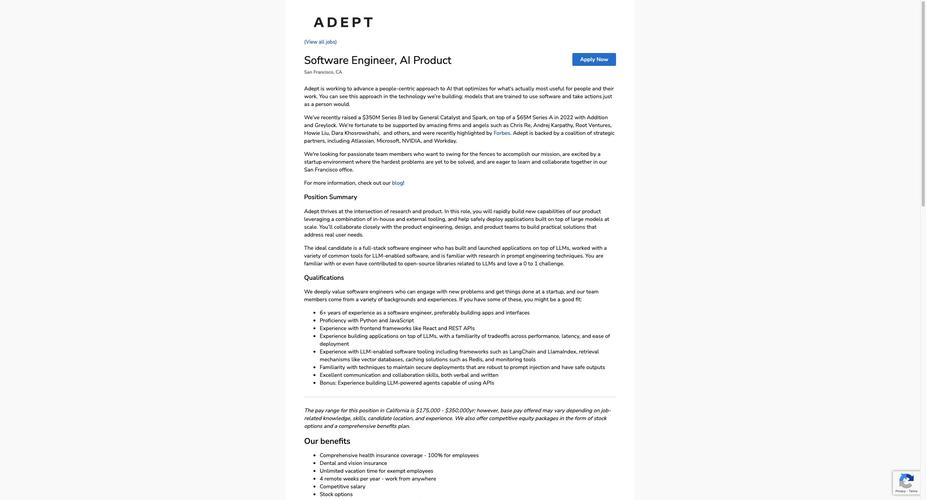 Task type: vqa. For each thing, say whether or not it's contained in the screenshot.
May
yes



Task type: locate. For each thing, give the bounding box(es) containing it.
experience down 'deployment'
[[320, 348, 347, 356]]

a down karpathy,
[[561, 129, 564, 137]]

and right learn
[[532, 158, 541, 166]]

have inside we deeply value software engineers who can engage with new problems and get things done at a startup, and our team members come from a variety of backgrounds and experiences. if you have some of these, you might be a good fit:
[[474, 296, 486, 303]]

engineer,
[[351, 53, 397, 68]]

0 horizontal spatial built
[[455, 244, 466, 252]]

solutions inside adept thrives at the intersection of research and product. in this role, you will rapidly build new capabilities of our product leveraging a combination of in-house and external tooling, and help safely deploy applications built on top of large models at scale. you'll collaborate closely with the product engineering, design, and product teams to build practical solutions that address real user needs.
[[563, 223, 585, 231]]

this inside adept thrives at the intersection of research and product. in this role, you will rapidly build new capabilities of our product leveraging a combination of in-house and external tooling, and help safely deploy applications built on top of large models at scale. you'll collaborate closely with the product engineering, design, and product teams to build practical solutions that address real user needs.
[[450, 208, 459, 215]]

in down teams
[[501, 252, 505, 260]]

software right stack at the left
[[387, 244, 409, 252]]

may
[[542, 407, 553, 415]]

we
[[304, 288, 313, 296], [455, 415, 463, 422]]

collaborate inside we're looking for passionate team members who want to swing for the fences to accomplish our mission, are excited by a startup environment where the hardest problems are yet to be solved, and are eager to learn and collaborate together in our san francisco office.
[[542, 158, 570, 166]]

skills, inside the pay range for this position in california is $175,000 - $350,000yr; however, base pay offered may vary depending on job- related knowledge, skills, candidate location, and experience. we also offer competitive equity packages in the form of stock options and a comprehensive benefits plan.
[[353, 415, 366, 422]]

and down comprehensive
[[338, 460, 347, 467]]

series
[[382, 114, 397, 121], [533, 114, 548, 121]]

in right a
[[554, 114, 559, 121]]

deployments
[[433, 364, 465, 371]]

team
[[376, 150, 388, 158], [586, 288, 599, 296]]

we left deeply
[[304, 288, 313, 296]]

applications inside adept thrives at the intersection of research and product. in this role, you will rapidly build new capabilities of our product leveraging a combination of in-house and external tooling, and help safely deploy applications built on top of large models at scale. you'll collaborate closely with the product engineering, design, and product teams to build practical solutions that address real user needs.
[[505, 215, 534, 223]]

the left range
[[304, 407, 313, 415]]

members inside we deeply value software engineers who can engage with new problems and get things done at a startup, and our team members come from a variety of backgrounds and experiences. if you have some of these, you might be a good fit:
[[304, 296, 327, 303]]

enabled inside 6+ years of experience as a software engineer, preferably building apps and interfaces proficiency with python and javascript experience with frontend frameworks like react and rest apis experience building applications on top of llms, with a familiarity of tradeoffs across performance, latency, and ease of deployment experience with llm-enabled software tooling including frameworks such as langchain and llamaindex, retrieval mechanisms like vector databases, caching solutions such as redis, and monitoring tools familiarity with techniques to maintain secure deployments that are robust to prompt injection and have safe outputs excellent communication and collaboration skills, both verbal and written bonus: experience building llm-powered agents capable of using apis
[[373, 348, 393, 356]]

2 vertical spatial -
[[382, 475, 384, 483]]

options down competitive
[[335, 491, 353, 498]]

variety down ideal
[[304, 252, 321, 260]]

what's
[[498, 85, 514, 92]]

people
[[574, 85, 591, 92]]

0 vertical spatial apis
[[463, 325, 475, 332]]

1 vertical spatial research
[[479, 252, 499, 260]]

frameworks up redis,
[[460, 348, 489, 356]]

1 vertical spatial building
[[348, 333, 368, 340]]

0 vertical spatial applications
[[505, 215, 534, 223]]

the for the pay range for this position in california is $175,000 - $350,000yr; however, base pay offered may vary depending on job- related knowledge, skills, candidate location, and experience. we also offer competitive equity packages in the form of stock options and a comprehensive benefits plan.
[[304, 407, 313, 415]]

problems down nvidia,
[[401, 158, 424, 166]]

hardest
[[381, 158, 400, 166]]

vacation
[[345, 468, 365, 475]]

now
[[597, 56, 608, 63]]

1 vertical spatial employees
[[407, 468, 433, 475]]

written
[[481, 372, 499, 379]]

variety
[[304, 252, 321, 260], [360, 296, 377, 303]]

you inside adept is working to advance a people-centric approach to ai that optimizes for what's actually most useful for people and their work. you can see this approach in the technology we're building: models that are trained to use software and take actions just as a person would.
[[319, 93, 328, 100]]

2 vertical spatial who
[[395, 288, 406, 296]]

software inside the ideal candidate is a full-stack software engineer who has built and launched applications on top of llms, worked with a variety of common tools for llm-enabled software, and is familiar with research in prompt engineering techniques. you are familiar with or even have contributed to open-source libraries related to llms and love a 0 to 1 challenge.
[[387, 244, 409, 252]]

for inside the ideal candidate is a full-stack software engineer who has built and launched applications on top of llms, worked with a variety of common tools for llm-enabled software, and is familiar with research in prompt engineering techniques. you are familiar with or even have contributed to open-source libraries related to llms and love a 0 to 1 challenge.
[[364, 252, 371, 260]]

0 vertical spatial recently
[[321, 114, 341, 121]]

have left safe
[[562, 364, 573, 371]]

python
[[360, 317, 377, 325]]

combination
[[336, 215, 366, 223]]

and left spark,
[[462, 114, 471, 121]]

2 horizontal spatial who
[[433, 244, 444, 252]]

apply now
[[580, 56, 608, 63]]

0 vertical spatial llms,
[[556, 244, 571, 252]]

and up some
[[485, 288, 495, 296]]

product down deploy
[[484, 223, 503, 231]]

0 vertical spatial who
[[414, 150, 424, 158]]

in inside we're looking for passionate team members who want to swing for the fences to accomplish our mission, are excited by a startup environment where the hardest problems are yet to be solved, and are eager to learn and collaborate together in our san francisco office.
[[593, 158, 598, 166]]

1 vertical spatial models
[[585, 215, 603, 223]]

built inside adept thrives at the intersection of research and product. in this role, you will rapidly build new capabilities of our product leveraging a combination of in-house and external tooling, and help safely deploy applications built on top of large models at scale. you'll collaborate closely with the product engineering, design, and product teams to build practical solutions that address real user needs.
[[536, 215, 546, 223]]

in inside adept is working to advance a people-centric approach to ai that optimizes for what's actually most useful for people and their work. you can see this approach in the technology we're building: models that are trained to use software and take actions just as a person would.
[[384, 93, 388, 100]]

unlimited
[[320, 468, 344, 475]]

applications up teams
[[505, 215, 534, 223]]

0 horizontal spatial who
[[395, 288, 406, 296]]

position summary
[[304, 193, 357, 202]]

adept
[[304, 85, 319, 92], [513, 129, 528, 137], [304, 208, 319, 215]]

built down capabilities
[[536, 215, 546, 223]]

and up the actions
[[592, 85, 601, 92]]

also
[[465, 415, 475, 422]]

apps
[[482, 309, 494, 317]]

new left capabilities
[[526, 208, 536, 215]]

0 horizontal spatial skills,
[[353, 415, 366, 422]]

of left tradeoffs
[[482, 333, 486, 340]]

benefits up comprehensive
[[320, 436, 350, 447]]

0 horizontal spatial candidate
[[328, 244, 352, 252]]

both
[[441, 372, 452, 379]]

0 vertical spatial enabled
[[385, 252, 405, 260]]

california
[[386, 407, 409, 415]]

frameworks
[[383, 325, 412, 332], [460, 348, 489, 356]]

adept for adept thrives at the intersection of research and product. in this role, you will rapidly build new capabilities of our product leveraging a combination of in-house and external tooling, and help safely deploy applications built on top of large models at scale. you'll collaborate closely with the product engineering, design, and product teams to build practical solutions that address real user needs.
[[304, 208, 319, 215]]

benefits
[[377, 423, 397, 430], [320, 436, 350, 447]]

collaborate inside adept thrives at the intersection of research and product. in this role, you will rapidly build new capabilities of our product leveraging a combination of in-house and external tooling, and help safely deploy applications built on top of large models at scale. you'll collaborate closely with the product engineering, design, and product teams to build practical solutions that address real user needs.
[[334, 223, 362, 231]]

software,
[[407, 252, 429, 260]]

recently up workday. at top left
[[436, 129, 456, 137]]

and up injection in the bottom of the page
[[537, 348, 546, 356]]

latency,
[[562, 333, 580, 340]]

from inside comprehensive health insurance coverage - 100% for employees dental and vision insurance unlimited vacation time for exempt employees 4 remote weeks per year - work from anywhere competitive salary stock options
[[399, 475, 410, 483]]

be inside we deeply value software engineers who can engage with new problems and get things done at a startup, and our team members come from a variety of backgrounds and experiences. if you have some of these, you might be a good fit:
[[550, 296, 556, 303]]

is down re,
[[529, 129, 533, 137]]

the inside adept is working to advance a people-centric approach to ai that optimizes for what's actually most useful for people and their work. you can see this approach in the technology we're building: models that are trained to use software and take actions just as a person would.
[[389, 93, 397, 100]]

this inside adept is working to advance a people-centric approach to ai that optimizes for what's actually most useful for people and their work. you can see this approach in the technology we're building: models that are trained to use software and take actions just as a person would.
[[349, 93, 358, 100]]

1 vertical spatial build
[[527, 223, 540, 231]]

our inside we deeply value software engineers who can engage with new problems and get things done at a startup, and our team members come from a variety of backgrounds and experiences. if you have some of these, you might be a good fit:
[[577, 288, 585, 296]]

the inside the pay range for this position in california is $175,000 - $350,000yr; however, base pay offered may vary depending on job- related knowledge, skills, candidate location, and experience. we also offer competitive equity packages in the form of stock options and a comprehensive benefits plan.
[[304, 407, 313, 415]]

centric
[[399, 85, 415, 92]]

of inside we've recently raised a $350m series b led by general catalyst and spark, on top of a $65m series a in 2022 with addition and greylock. we're fortunate to be supported by amazing firms and angels such as chris re, andrej karpathy, root ventures, howie liu, dara khosrowshahi,  and others, and were recently highlighted by
[[506, 114, 511, 121]]

1 vertical spatial members
[[304, 296, 327, 303]]

in right together
[[593, 158, 598, 166]]

competitive
[[489, 415, 517, 422]]

0 horizontal spatial series
[[382, 114, 397, 121]]

is inside the pay range for this position in california is $175,000 - $350,000yr; however, base pay offered may vary depending on job- related knowledge, skills, candidate location, and experience. we also offer competitive equity packages in the form of stock options and a comprehensive benefits plan.
[[410, 407, 414, 415]]

help
[[458, 215, 469, 223]]

with inside adept thrives at the intersection of research and product. in this role, you will rapidly build new capabilities of our product leveraging a combination of in-house and external tooling, and help safely deploy applications built on top of large models at scale. you'll collaborate closely with the product engineering, design, and product teams to build practical solutions that address real user needs.
[[381, 223, 392, 231]]

llms, down react
[[423, 333, 438, 340]]

a inside . adept is backed by a coalition of strategic partners, including atlassian, microsoft, nvidia, and workday.
[[561, 129, 564, 137]]

you right if
[[464, 296, 473, 303]]

you inside the ideal candidate is a full-stack software engineer who has built and launched applications on top of llms, worked with a variety of common tools for llm-enabled software, and is familiar with research in prompt engineering techniques. you are familiar with or even have contributed to open-source libraries related to llms and love a 0 to 1 challenge.
[[585, 252, 594, 260]]

you up safely
[[473, 208, 482, 215]]

1 vertical spatial san
[[304, 166, 314, 173]]

familiarity
[[456, 333, 480, 340]]

design,
[[455, 223, 472, 231]]

stock
[[594, 415, 606, 422]]

1 vertical spatial built
[[455, 244, 466, 252]]

such
[[491, 122, 502, 129], [490, 348, 501, 356], [449, 356, 461, 364]]

variety inside we deeply value software engineers who can engage with new problems and get things done at a startup, and our team members come from a variety of backgrounds and experiences. if you have some of these, you might be a good fit:
[[360, 296, 377, 303]]

0 horizontal spatial benefits
[[320, 436, 350, 447]]

exempt
[[387, 468, 405, 475]]

1 vertical spatial frameworks
[[460, 348, 489, 356]]

1 horizontal spatial recently
[[436, 129, 456, 137]]

dental
[[320, 460, 336, 467]]

that inside 6+ years of experience as a software engineer, preferably building apps and interfaces proficiency with python and javascript experience with frontend frameworks like react and rest apis experience building applications on top of llms, with a familiarity of tradeoffs across performance, latency, and ease of deployment experience with llm-enabled software tooling including frameworks such as langchain and llamaindex, retrieval mechanisms like vector databases, caching solutions such as redis, and monitoring tools familiarity with techniques to maintain secure deployments that are robust to prompt injection and have safe outputs excellent communication and collaboration skills, both verbal and written bonus: experience building llm-powered agents capable of using apis
[[466, 364, 476, 371]]

6+ years of experience as a software engineer, preferably building apps and interfaces proficiency with python and javascript experience with frontend frameworks like react and rest apis experience building applications on top of llms, with a familiarity of tradeoffs across performance, latency, and ease of deployment experience with llm-enabled software tooling including frameworks such as langchain and llamaindex, retrieval mechanisms like vector databases, caching solutions such as redis, and monitoring tools familiarity with techniques to maintain secure deployments that are robust to prompt injection and have safe outputs excellent communication and collaboration skills, both verbal and written bonus: experience building llm-powered agents capable of using apis
[[320, 309, 610, 387]]

familiar down ideal
[[304, 260, 323, 267]]

solutions down 'tooling'
[[426, 356, 448, 364]]

amazing
[[427, 122, 447, 129]]

research inside adept thrives at the intersection of research and product. in this role, you will rapidly build new capabilities of our product leveraging a combination of in-house and external tooling, and help safely deploy applications built on top of large models at scale. you'll collaborate closely with the product engineering, design, and product teams to build practical solutions that address real user needs.
[[390, 208, 411, 215]]

0 vertical spatial build
[[512, 208, 524, 215]]

a left full-
[[359, 244, 362, 252]]

0 vertical spatial tools
[[351, 252, 363, 260]]

1 horizontal spatial series
[[533, 114, 548, 121]]

- inside the pay range for this position in california is $175,000 - $350,000yr; however, base pay offered may vary depending on job- related knowledge, skills, candidate location, and experience. we also offer competitive equity packages in the form of stock options and a comprehensive benefits plan.
[[441, 407, 444, 415]]

francisco
[[315, 166, 338, 173]]

deeply
[[314, 288, 331, 296]]

1 horizontal spatial problems
[[461, 288, 484, 296]]

adept is working to advance a people-centric approach to ai that optimizes for what's actually most useful for people and their work. you can see this approach in the technology we're building: models that are trained to use software and take actions just as a person would.
[[304, 85, 614, 108]]

a
[[549, 114, 553, 121]]

as inside adept is working to advance a people-centric approach to ai that optimizes for what's actually most useful for people and their work. you can see this approach in the technology we're building: models that are trained to use software and take actions just as a person would.
[[304, 101, 310, 108]]

on inside 6+ years of experience as a software engineer, preferably building apps and interfaces proficiency with python and javascript experience with frontend frameworks like react and rest apis experience building applications on top of llms, with a familiarity of tradeoffs across performance, latency, and ease of deployment experience with llm-enabled software tooling including frameworks such as langchain and llamaindex, retrieval mechanisms like vector databases, caching solutions such as redis, and monitoring tools familiarity with techniques to maintain secure deployments that are robust to prompt injection and have safe outputs excellent communication and collaboration skills, both verbal and written bonus: experience building llm-powered agents capable of using apis
[[400, 333, 406, 340]]

can inside we deeply value software engineers who can engage with new problems and get things done at a startup, and our team members come from a variety of backgrounds and experiences. if you have some of these, you might be a good fit:
[[407, 288, 416, 296]]

candidate down position
[[368, 415, 392, 422]]

1 horizontal spatial who
[[414, 150, 424, 158]]

1 horizontal spatial collaborate
[[542, 158, 570, 166]]

of inside the pay range for this position in california is $175,000 - $350,000yr; however, base pay offered may vary depending on job- related knowledge, skills, candidate location, and experience. we also offer competitive equity packages in the form of stock options and a comprehensive benefits plan.
[[587, 415, 592, 422]]

comprehensive
[[339, 423, 375, 430]]

series up the andrej
[[533, 114, 548, 121]]

0 horizontal spatial research
[[390, 208, 411, 215]]

deploy
[[487, 215, 503, 223]]

addition
[[587, 114, 608, 121]]

1 horizontal spatial skills,
[[426, 372, 440, 379]]

0 horizontal spatial models
[[465, 93, 483, 100]]

- up experience.
[[441, 407, 444, 415]]

top inside we've recently raised a $350m series b led by general catalyst and spark, on top of a $65m series a in 2022 with addition and greylock. we're fortunate to be supported by amazing firms and angels such as chris re, andrej karpathy, root ventures, howie liu, dara khosrowshahi,  and others, and were recently highlighted by
[[497, 114, 505, 121]]

might
[[534, 296, 549, 303]]

2 san from the top
[[304, 166, 314, 173]]

0 horizontal spatial collaborate
[[334, 223, 362, 231]]

0 vertical spatial collaborate
[[542, 158, 570, 166]]

and up using
[[470, 372, 480, 379]]

members
[[389, 150, 412, 158], [304, 296, 327, 303]]

1 vertical spatial llms,
[[423, 333, 438, 340]]

0 horizontal spatial at
[[339, 208, 343, 215]]

prompt inside the ideal candidate is a full-stack software engineer who has built and launched applications on top of llms, worked with a variety of common tools for llm-enabled software, and is familiar with research in prompt engineering techniques. you are familiar with or even have contributed to open-source libraries related to llms and love a 0 to 1 challenge.
[[507, 252, 525, 260]]

$65m
[[517, 114, 531, 121]]

that up building:
[[453, 85, 463, 92]]

new inside we deeply value software engineers who can engage with new problems and get things done at a startup, and our team members come from a variety of backgrounds and experiences. if you have some of these, you might be a good fit:
[[449, 288, 459, 296]]

on inside adept thrives at the intersection of research and product. in this role, you will rapidly build new capabilities of our product leveraging a combination of in-house and external tooling, and help safely deploy applications built on top of large models at scale. you'll collaborate closely with the product engineering, design, and product teams to build practical solutions that address real user needs.
[[548, 215, 554, 223]]

adept up the work.
[[304, 85, 319, 92]]

howie
[[304, 129, 320, 137]]

1 horizontal spatial including
[[436, 348, 458, 356]]

1 vertical spatial related
[[304, 415, 321, 422]]

at right thrives on the left
[[339, 208, 343, 215]]

passionate
[[348, 150, 374, 158]]

0 horizontal spatial like
[[352, 356, 360, 364]]

engineer
[[410, 244, 432, 252]]

and
[[592, 85, 601, 92], [562, 93, 571, 100], [462, 114, 471, 121], [304, 122, 313, 129], [462, 122, 471, 129], [383, 129, 392, 137], [412, 129, 421, 137], [423, 137, 433, 145], [477, 158, 486, 166], [532, 158, 541, 166], [412, 208, 422, 215], [396, 215, 405, 223], [448, 215, 457, 223], [474, 223, 483, 231], [468, 244, 477, 252], [431, 252, 440, 260], [497, 260, 506, 267], [485, 288, 495, 296], [566, 288, 575, 296], [417, 296, 426, 303], [495, 309, 504, 317], [379, 317, 388, 325], [438, 325, 447, 332], [582, 333, 591, 340], [537, 348, 546, 356], [485, 356, 494, 364], [551, 364, 560, 371], [382, 372, 391, 379], [470, 372, 480, 379], [415, 415, 424, 422], [324, 423, 333, 430], [338, 460, 347, 467]]

0 vertical spatial built
[[536, 215, 546, 223]]

use
[[529, 93, 538, 100]]

be up microsoft,
[[385, 122, 391, 129]]

we deeply value software engineers who can engage with new problems and get things done at a startup, and our team members come from a variety of backgrounds and experiences. if you have some of these, you might be a good fit:
[[304, 288, 599, 303]]

weeks
[[343, 475, 359, 483]]

team inside we deeply value software engineers who can engage with new problems and get things done at a startup, and our team members come from a variety of backgrounds and experiences. if you have some of these, you might be a good fit:
[[586, 288, 599, 296]]

1 horizontal spatial members
[[389, 150, 412, 158]]

want
[[426, 150, 438, 158]]

0 vertical spatial benefits
[[377, 423, 397, 430]]

1 the from the top
[[304, 244, 313, 252]]

1 horizontal spatial -
[[424, 452, 426, 459]]

a up chris
[[512, 114, 515, 121]]

0 vertical spatial such
[[491, 122, 502, 129]]

building down the frontend
[[348, 333, 368, 340]]

a inside adept thrives at the intersection of research and product. in this role, you will rapidly build new capabilities of our product leveraging a combination of in-house and external tooling, and help safely deploy applications built on top of large models at scale. you'll collaborate closely with the product engineering, design, and product teams to build practical solutions that address real user needs.
[[331, 215, 334, 223]]

1 pay from the left
[[315, 407, 324, 415]]

our left mission,
[[532, 150, 540, 158]]

safe
[[575, 364, 585, 371]]

2 vertical spatial adept
[[304, 208, 319, 215]]

1 vertical spatial we
[[455, 415, 463, 422]]

1 vertical spatial applications
[[502, 244, 531, 252]]

as down the work.
[[304, 101, 310, 108]]

skills, up agents
[[426, 372, 440, 379]]

are down fences
[[487, 158, 495, 166]]

2 vertical spatial llm-
[[387, 380, 400, 387]]

are inside the ideal candidate is a full-stack software engineer who has built and launched applications on top of llms, worked with a variety of common tools for llm-enabled software, and is familiar with research in prompt engineering techniques. you are familiar with or even have contributed to open-source libraries related to llms and love a 0 to 1 challenge.
[[596, 252, 603, 260]]

approach down advance
[[360, 93, 382, 100]]

mechanisms
[[320, 356, 350, 364]]

external
[[407, 215, 427, 223]]

0 horizontal spatial team
[[376, 150, 388, 158]]

2 vertical spatial at
[[536, 288, 540, 296]]

0 vertical spatial skills,
[[426, 372, 440, 379]]

the for the ideal candidate is a full-stack software engineer who has built and launched applications on top of llms, worked with a variety of common tools for llm-enabled software, and is familiar with research in prompt engineering techniques. you are familiar with or even have contributed to open-source libraries related to llms and love a 0 to 1 challenge.
[[304, 244, 313, 252]]

top up forbes link
[[497, 114, 505, 121]]

building:
[[442, 93, 463, 100]]

fit:
[[576, 296, 582, 303]]

as up python
[[376, 309, 382, 317]]

our up large
[[573, 208, 581, 215]]

1 horizontal spatial familiar
[[447, 252, 465, 260]]

llms, up techniques.
[[556, 244, 571, 252]]

the pay range for this position in california is $175,000 - $350,000yr; however, base pay offered may vary depending on job- related knowledge, skills, candidate location, and experience. we also offer competitive equity packages in the form of stock options and a comprehensive benefits plan.
[[304, 407, 611, 430]]

1 horizontal spatial related
[[457, 260, 475, 267]]

team right 'startup,'
[[586, 288, 599, 296]]

rest
[[449, 325, 462, 332]]

this right in
[[450, 208, 459, 215]]

the left form
[[565, 415, 573, 422]]

be inside we're looking for passionate team members who want to swing for the fences to accomplish our mission, are excited by a startup environment where the hardest problems are yet to be solved, and are eager to learn and collaborate together in our san francisco office.
[[450, 158, 456, 166]]

building down if
[[461, 309, 481, 317]]

1 vertical spatial can
[[407, 288, 416, 296]]

building
[[461, 309, 481, 317], [348, 333, 368, 340], [366, 380, 386, 387]]

are down want
[[426, 158, 434, 166]]

1 vertical spatial variety
[[360, 296, 377, 303]]

2 pay from the left
[[513, 407, 522, 415]]

0 horizontal spatial tools
[[351, 252, 363, 260]]

the up the solved,
[[470, 150, 478, 158]]

0 vertical spatial have
[[356, 260, 367, 267]]

re,
[[524, 122, 532, 129]]

safely
[[471, 215, 485, 223]]

0 vertical spatial you
[[319, 93, 328, 100]]

0 vertical spatial options
[[304, 423, 322, 430]]

top
[[497, 114, 505, 121], [555, 215, 564, 223], [540, 244, 549, 252], [408, 333, 416, 340]]

software up caching
[[394, 348, 416, 356]]

0 vertical spatial san
[[304, 69, 312, 75]]

ai up building:
[[447, 85, 452, 92]]

just
[[603, 93, 612, 100]]

for up the "knowledge,"
[[341, 407, 347, 415]]

by right the led
[[412, 114, 418, 121]]

adept inside adept thrives at the intersection of research and product. in this role, you will rapidly build new capabilities of our product leveraging a combination of in-house and external tooling, and help safely deploy applications built on top of large models at scale. you'll collaborate closely with the product engineering, design, and product teams to build practical solutions that address real user needs.
[[304, 208, 319, 215]]

ai left "product"
[[400, 53, 411, 68]]

on down "javascript"
[[400, 333, 406, 340]]

top inside the ideal candidate is a full-stack software engineer who has built and launched applications on top of llms, worked with a variety of common tools for llm-enabled software, and is familiar with research in prompt engineering techniques. you are familiar with or even have contributed to open-source libraries related to llms and love a 0 to 1 challenge.
[[540, 244, 549, 252]]

1 horizontal spatial benefits
[[377, 423, 397, 430]]

1 horizontal spatial can
[[407, 288, 416, 296]]

for down full-
[[364, 252, 371, 260]]

top down "javascript"
[[408, 333, 416, 340]]

and down $175,000
[[415, 415, 424, 422]]

1
[[535, 260, 538, 267]]

0 vertical spatial problems
[[401, 158, 424, 166]]

top up the practical
[[555, 215, 564, 223]]

0 horizontal spatial pay
[[315, 407, 324, 415]]

we're
[[339, 122, 353, 129]]

is up location,
[[410, 407, 414, 415]]

0 vertical spatial be
[[385, 122, 391, 129]]

outputs
[[586, 364, 605, 371]]

1 vertical spatial options
[[335, 491, 353, 498]]

you up person
[[319, 93, 328, 100]]

things
[[505, 288, 521, 296]]

1 vertical spatial you
[[585, 252, 594, 260]]

0 horizontal spatial build
[[512, 208, 524, 215]]

recently
[[321, 114, 341, 121], [436, 129, 456, 137]]

2 series from the left
[[533, 114, 548, 121]]

software inside we deeply value software engineers who can engage with new problems and get things done at a startup, and our team members come from a variety of backgrounds and experiences. if you have some of these, you might be a good fit:
[[347, 288, 368, 296]]

on down capabilities
[[548, 215, 554, 223]]

on up stock
[[594, 407, 600, 415]]

0 horizontal spatial we
[[304, 288, 313, 296]]

1 vertical spatial be
[[450, 158, 456, 166]]

a down the "knowledge,"
[[334, 423, 337, 430]]

4
[[320, 475, 323, 483]]

health
[[359, 452, 375, 459]]

1 horizontal spatial build
[[527, 223, 540, 231]]

prompt up love
[[507, 252, 525, 260]]

0 horizontal spatial problems
[[401, 158, 424, 166]]

!
[[403, 179, 404, 187]]

1 vertical spatial from
[[399, 475, 410, 483]]

collaborate
[[542, 158, 570, 166], [334, 223, 362, 231]]

0
[[524, 260, 527, 267]]

javascript
[[389, 317, 414, 325]]

on inside the pay range for this position in california is $175,000 - $350,000yr; however, base pay offered may vary depending on job- related knowledge, skills, candidate location, and experience. we also offer competitive equity packages in the form of stock options and a comprehensive benefits plan.
[[594, 407, 600, 415]]

from inside we deeply value software engineers who can engage with new problems and get things done at a startup, and our team members come from a variety of backgrounds and experiences. if you have some of these, you might be a good fit:
[[343, 296, 354, 303]]

from down value
[[343, 296, 354, 303]]

experience down communication
[[338, 380, 365, 387]]

0 vertical spatial -
[[441, 407, 444, 415]]

1 horizontal spatial approach
[[416, 85, 439, 92]]

software right value
[[347, 288, 368, 296]]

1 vertical spatial like
[[352, 356, 360, 364]]

this
[[349, 93, 358, 100], [450, 208, 459, 215], [349, 407, 358, 415]]

1 horizontal spatial variety
[[360, 296, 377, 303]]

1 vertical spatial ai
[[447, 85, 452, 92]]

1 vertical spatial tools
[[524, 356, 536, 364]]

including up the deployments
[[436, 348, 458, 356]]

1 vertical spatial collaborate
[[334, 223, 362, 231]]

tools inside the ideal candidate is a full-stack software engineer who has built and launched applications on top of llms, worked with a variety of common tools for llm-enabled software, and is familiar with research in prompt engineering techniques. you are familiar with or even have contributed to open-source libraries related to llms and love a 0 to 1 challenge.
[[351, 252, 363, 260]]

software down useful at the right top of the page
[[539, 93, 561, 100]]

1 horizontal spatial be
[[450, 158, 456, 166]]

techniques
[[359, 364, 385, 371]]

catalyst
[[440, 114, 460, 121]]

knowledge,
[[323, 415, 351, 422]]

year
[[370, 475, 380, 483]]

1 san from the top
[[304, 69, 312, 75]]

at inside we deeply value software engineers who can engage with new problems and get things done at a startup, and our team members come from a variety of backgrounds and experiences. if you have some of these, you might be a good fit:
[[536, 288, 540, 296]]

problems
[[401, 158, 424, 166], [461, 288, 484, 296]]

experience up 'deployment'
[[320, 333, 347, 340]]

ai inside adept is working to advance a people-centric approach to ai that optimizes for what's actually most useful for people and their work. you can see this approach in the technology we're building: models that are trained to use software and take actions just as a person would.
[[447, 85, 452, 92]]

0 horizontal spatial familiar
[[304, 260, 323, 267]]

atlassian,
[[351, 137, 375, 145]]

general
[[420, 114, 439, 121]]

2 horizontal spatial be
[[550, 296, 556, 303]]

2 the from the top
[[304, 407, 313, 415]]

to inside adept thrives at the intersection of research and product. in this role, you will rapidly build new capabilities of our product leveraging a combination of in-house and external tooling, and help safely deploy applications built on top of large models at scale. you'll collaborate closely with the product engineering, design, and product teams to build practical solutions that address real user needs.
[[521, 223, 526, 231]]

see
[[339, 93, 348, 100]]



Task type: describe. For each thing, give the bounding box(es) containing it.
greylock.
[[315, 122, 337, 129]]

anywhere
[[412, 475, 436, 483]]

and left "take"
[[562, 93, 571, 100]]

of down get at the bottom right of page
[[502, 296, 507, 303]]

powered
[[400, 380, 422, 387]]

excellent
[[320, 372, 342, 379]]

we're
[[427, 93, 441, 100]]

interfaces
[[506, 309, 530, 317]]

range
[[325, 407, 339, 415]]

chris
[[510, 122, 523, 129]]

skills, inside 6+ years of experience as a software engineer, preferably building apps and interfaces proficiency with python and javascript experience with frontend frameworks like react and rest apis experience building applications on top of llms, with a familiarity of tradeoffs across performance, latency, and ease of deployment experience with llm-enabled software tooling including frameworks such as langchain and llamaindex, retrieval mechanisms like vector databases, caching solutions such as redis, and monitoring tools familiarity with techniques to maintain secure deployments that are robust to prompt injection and have safe outputs excellent communication and collaboration skills, both verbal and written bonus: experience building llm-powered agents capable of using apis
[[426, 372, 440, 379]]

of up 'tooling'
[[417, 333, 422, 340]]

1 vertical spatial at
[[605, 215, 609, 223]]

and down safely
[[474, 223, 483, 231]]

across
[[511, 333, 527, 340]]

llamaindex,
[[548, 348, 578, 356]]

francisco,
[[314, 69, 334, 75]]

who inside we're looking for passionate team members who want to swing for the fences to accomplish our mission, are excited by a startup environment where the hardest problems are yet to be solved, and are eager to learn and collaborate together in our san francisco office.
[[414, 150, 424, 158]]

and inside . adept is backed by a coalition of strategic partners, including atlassian, microsoft, nvidia, and workday.
[[423, 137, 433, 145]]

members inside we're looking for passionate team members who want to swing for the fences to accomplish our mission, are excited by a startup environment where the hardest problems are yet to be solved, and are eager to learn and collaborate together in our san francisco office.
[[389, 150, 412, 158]]

robust
[[487, 364, 502, 371]]

a left the people-
[[375, 85, 378, 92]]

of left large
[[565, 215, 570, 223]]

research inside the ideal candidate is a full-stack software engineer who has built and launched applications on top of llms, worked with a variety of common tools for llm-enabled software, and is familiar with research in prompt engineering techniques. you are familiar with or even have contributed to open-source libraries related to llms and love a 0 to 1 challenge.
[[479, 252, 499, 260]]

experience down proficiency
[[320, 325, 347, 332]]

of inside . adept is backed by a coalition of strategic partners, including atlassian, microsoft, nvidia, and workday.
[[587, 129, 592, 137]]

and up external in the top left of the page
[[412, 208, 422, 215]]

who inside the ideal candidate is a full-stack software engineer who has built and launched applications on top of llms, worked with a variety of common tools for llm-enabled software, and is familiar with research in prompt engineering techniques. you are familiar with or even have contributed to open-source libraries related to llms and love a 0 to 1 challenge.
[[433, 244, 444, 252]]

problems inside we're looking for passionate team members who want to swing for the fences to accomplish our mission, are excited by a startup environment where the hardest problems are yet to be solved, and are eager to learn and collaborate together in our san francisco office.
[[401, 158, 424, 166]]

and down engage
[[417, 296, 426, 303]]

including inside . adept is backed by a coalition of strategic partners, including atlassian, microsoft, nvidia, and workday.
[[327, 137, 350, 145]]

0 horizontal spatial apis
[[463, 325, 475, 332]]

a inside we're looking for passionate team members who want to swing for the fences to accomplish our mission, are excited by a startup environment where the hardest problems are yet to be solved, and are eager to learn and collaborate together in our san francisco office.
[[598, 150, 601, 158]]

a inside the pay range for this position in california is $175,000 - $350,000yr; however, base pay offered may vary depending on job- related knowledge, skills, candidate location, and experience. we also offer competitive equity packages in the form of stock options and a comprehensive benefits plan.
[[334, 423, 337, 430]]

6+
[[320, 309, 326, 317]]

related inside the ideal candidate is a full-stack software engineer who has built and launched applications on top of llms, worked with a variety of common tools for llm-enabled software, and is familiar with research in prompt engineering techniques. you are familiar with or even have contributed to open-source libraries related to llms and love a 0 to 1 challenge.
[[457, 260, 475, 267]]

0 vertical spatial frameworks
[[383, 325, 412, 332]]

llms
[[482, 260, 496, 267]]

forbes
[[494, 129, 510, 137]]

as inside we've recently raised a $350m series b led by general catalyst and spark, on top of a $65m series a in 2022 with addition and greylock. we're fortunate to be supported by amazing firms and angels such as chris re, andrej karpathy, root ventures, howie liu, dara khosrowshahi,  and others, and were recently highlighted by
[[503, 122, 509, 129]]

we're looking for passionate team members who want to swing for the fences to accomplish our mission, are excited by a startup environment where the hardest problems are yet to be solved, and are eager to learn and collaborate together in our san francisco office.
[[304, 150, 607, 173]]

0 horizontal spatial ai
[[400, 53, 411, 68]]

were
[[423, 129, 435, 137]]

team inside we're looking for passionate team members who want to swing for the fences to accomplish our mission, are excited by a startup environment where the hardest problems are yet to be solved, and are eager to learn and collaborate together in our san francisco office.
[[376, 150, 388, 158]]

a right worked
[[604, 244, 607, 252]]

partners,
[[304, 137, 326, 145]]

0 horizontal spatial recently
[[321, 114, 341, 121]]

benefits inside the pay range for this position in california is $175,000 - $350,000yr; however, base pay offered may vary depending on job- related knowledge, skills, candidate location, and experience. we also offer competitive equity packages in the form of stock options and a comprehensive benefits plan.
[[377, 423, 397, 430]]

engineering
[[526, 252, 555, 260]]

our inside adept thrives at the intersection of research and product. in this role, you will rapidly build new capabilities of our product leveraging a combination of in-house and external tooling, and help safely deploy applications built on top of large models at scale. you'll collaborate closely with the product engineering, design, and product teams to build practical solutions that address real user needs.
[[573, 208, 581, 215]]

are inside 6+ years of experience as a software engineer, preferably building apps and interfaces proficiency with python and javascript experience with frontend frameworks like react and rest apis experience building applications on top of llms, with a familiarity of tradeoffs across performance, latency, and ease of deployment experience with llm-enabled software tooling including frameworks such as langchain and llamaindex, retrieval mechanisms like vector databases, caching solutions such as redis, and monitoring tools familiarity with techniques to maintain secure deployments that are robust to prompt injection and have safe outputs excellent communication and collaboration skills, both verbal and written bonus: experience building llm-powered agents capable of using apis
[[478, 364, 485, 371]]

by inside we're looking for passionate team members who want to swing for the fences to accomplish our mission, are excited by a startup environment where the hardest problems are yet to be solved, and are eager to learn and collaborate together in our san francisco office.
[[590, 150, 596, 158]]

by inside . adept is backed by a coalition of strategic partners, including atlassian, microsoft, nvidia, and workday.
[[554, 129, 560, 137]]

. adept is backed by a coalition of strategic partners, including atlassian, microsoft, nvidia, and workday.
[[304, 129, 615, 145]]

$350,000yr;
[[445, 407, 475, 415]]

of down ideal
[[322, 252, 327, 260]]

to left llms
[[476, 260, 481, 267]]

and up robust
[[485, 356, 494, 364]]

in right position
[[380, 407, 384, 415]]

and down the "knowledge,"
[[324, 423, 333, 430]]

new inside adept thrives at the intersection of research and product. in this role, you will rapidly build new capabilities of our product leveraging a combination of in-house and external tooling, and help safely deploy applications built on top of large models at scale. you'll collaborate closely with the product engineering, design, and product teams to build practical solutions that address real user needs.
[[526, 208, 536, 215]]

vary
[[554, 407, 565, 415]]

of right ease on the right bottom of the page
[[605, 333, 610, 340]]

and down databases,
[[382, 372, 391, 379]]

our right together
[[599, 158, 607, 166]]

engage
[[417, 288, 435, 296]]

of right 'years'
[[342, 309, 347, 317]]

engineering,
[[423, 223, 453, 231]]

top inside adept thrives at the intersection of research and product. in this role, you will rapidly build new capabilities of our product leveraging a combination of in-house and external tooling, and help safely deploy applications built on top of large models at scale. you'll collaborate closely with the product engineering, design, and product teams to build practical solutions that address real user needs.
[[555, 215, 564, 223]]

the inside the pay range for this position in california is $175,000 - $350,000yr; however, base pay offered may vary depending on job- related knowledge, skills, candidate location, and experience. we also offer competitive equity packages in the form of stock options and a comprehensive benefits plan.
[[565, 415, 573, 422]]

and up nvidia,
[[412, 129, 421, 137]]

llms, inside 6+ years of experience as a software engineer, preferably building apps and interfaces proficiency with python and javascript experience with frontend frameworks like react and rest apis experience building applications on top of llms, with a familiarity of tradeoffs across performance, latency, and ease of deployment experience with llm-enabled software tooling including frameworks such as langchain and llamaindex, retrieval mechanisms like vector databases, caching solutions such as redis, and monitoring tools familiarity with techniques to maintain secure deployments that are robust to prompt injection and have safe outputs excellent communication and collaboration skills, both verbal and written bonus: experience building llm-powered agents capable of using apis
[[423, 333, 438, 340]]

swing
[[446, 150, 461, 158]]

to up eager
[[497, 150, 502, 158]]

root
[[576, 122, 587, 129]]

for up the solved,
[[462, 150, 469, 158]]

apply now link
[[572, 53, 616, 66]]

and up the source
[[431, 252, 440, 260]]

variety inside the ideal candidate is a full-stack software engineer who has built and launched applications on top of llms, worked with a variety of common tools for llm-enabled software, and is familiar with research in prompt engineering techniques. you are familiar with or even have contributed to open-source libraries related to llms and love a 0 to 1 challenge.
[[304, 252, 321, 260]]

packages
[[535, 415, 558, 422]]

equity
[[519, 415, 534, 422]]

libraries
[[436, 260, 456, 267]]

1 vertical spatial llm-
[[360, 348, 373, 356]]

nvidia,
[[402, 137, 422, 145]]

and inside comprehensive health insurance coverage - 100% for employees dental and vision insurance unlimited vacation time for exempt employees 4 remote weeks per year - work from anywhere competitive salary stock options
[[338, 460, 347, 467]]

stack
[[373, 244, 386, 252]]

adept inside . adept is backed by a coalition of strategic partners, including atlassian, microsoft, nvidia, and workday.
[[513, 129, 528, 137]]

2022
[[560, 114, 573, 121]]

familiarity
[[320, 364, 345, 371]]

in down vary
[[560, 415, 564, 422]]

1 vertical spatial insurance
[[364, 460, 387, 467]]

software inside adept is working to advance a people-centric approach to ai that optimizes for what's actually most useful for people and their work. you can see this approach in the technology we're building: models that are trained to use software and take actions just as a person would.
[[539, 93, 561, 100]]

base
[[500, 407, 512, 415]]

a down 'startup,'
[[558, 296, 560, 303]]

for right 100%
[[444, 452, 451, 459]]

coalition
[[565, 129, 586, 137]]

that inside adept thrives at the intersection of research and product. in this role, you will rapidly build new capabilities of our product leveraging a combination of in-house and external tooling, and help safely deploy applications built on top of large models at scale. you'll collaborate closely with the product engineering, design, and product teams to build practical solutions that address real user needs.
[[587, 223, 597, 231]]

a down rest
[[451, 333, 454, 340]]

verbal
[[454, 372, 469, 379]]

role,
[[461, 208, 471, 215]]

remote
[[324, 475, 342, 483]]

a up the fortunate
[[358, 114, 361, 121]]

adept logo image
[[304, 8, 382, 37]]

to down the monitoring at the bottom right of the page
[[504, 364, 509, 371]]

for up environment
[[340, 150, 346, 158]]

performance,
[[528, 333, 560, 340]]

$350m
[[362, 114, 380, 121]]

candidate inside the pay range for this position in california is $175,000 - $350,000yr; however, base pay offered may vary depending on job- related knowledge, skills, candidate location, and experience. we also offer competitive equity packages in the form of stock options and a comprehensive benefits plan.
[[368, 415, 392, 422]]

models inside adept thrives at the intersection of research and product. in this role, you will rapidly build new capabilities of our product leveraging a combination of in-house and external tooling, and help safely deploy applications built on top of large models at scale. you'll collaborate closely with the product engineering, design, and product teams to build practical solutions that address real user needs.
[[585, 215, 603, 223]]

1 vertical spatial approach
[[360, 93, 382, 100]]

solved,
[[458, 158, 475, 166]]

our
[[304, 436, 318, 447]]

our right out
[[383, 179, 391, 187]]

for left what's
[[489, 85, 496, 92]]

adept for adept is working to advance a people-centric approach to ai that optimizes for what's actually most useful for people and their work. you can see this approach in the technology we're building: models that are trained to use software and take actions just as a person would.
[[304, 85, 319, 92]]

built inside the ideal candidate is a full-stack software engineer who has built and launched applications on top of llms, worked with a variety of common tools for llm-enabled software, and is familiar with research in prompt engineering techniques. you are familiar with or even have contributed to open-source libraries related to llms and love a 0 to 1 challenge.
[[455, 244, 466, 252]]

to right '0'
[[528, 260, 533, 267]]

a down the backgrounds
[[383, 309, 386, 317]]

and left love
[[497, 260, 506, 267]]

contributed
[[369, 260, 397, 267]]

(view all jobs) link
[[304, 39, 569, 46]]

a up might
[[542, 288, 545, 296]]

of down verbal
[[462, 380, 467, 387]]

as up the monitoring at the bottom right of the page
[[503, 348, 508, 356]]

and up highlighted on the top of the page
[[462, 122, 471, 129]]

models inside adept is working to advance a people-centric approach to ai that optimizes for what's actually most useful for people and their work. you can see this approach in the technology we're building: models that are trained to use software and take actions just as a person would.
[[465, 93, 483, 100]]

engineers
[[370, 288, 394, 296]]

1 vertical spatial -
[[424, 452, 426, 459]]

0 horizontal spatial employees
[[407, 468, 433, 475]]

a down the work.
[[311, 101, 314, 108]]

love
[[508, 260, 518, 267]]

as left redis,
[[462, 356, 468, 364]]

the down house at the left of the page
[[394, 223, 402, 231]]

redis,
[[469, 356, 484, 364]]

angels
[[473, 122, 489, 129]]

llm- inside the ideal candidate is a full-stack software engineer who has built and launched applications on top of llms, worked with a variety of common tools for llm-enabled software, and is familiar with research in prompt engineering techniques. you are familiar with or even have contributed to open-source libraries related to llms and love a 0 to 1 challenge.
[[372, 252, 385, 260]]

years
[[328, 309, 341, 317]]

worked
[[572, 244, 590, 252]]

for right time
[[379, 468, 386, 475]]

2 horizontal spatial product
[[582, 208, 601, 215]]

to down accomplish
[[511, 158, 516, 166]]

experience.
[[426, 415, 453, 422]]

prompt inside 6+ years of experience as a software engineer, preferably building apps and interfaces proficiency with python and javascript experience with frontend frameworks like react and rest apis experience building applications on top of llms, with a familiarity of tradeoffs across performance, latency, and ease of deployment experience with llm-enabled software tooling including frameworks such as langchain and llamaindex, retrieval mechanisms like vector databases, caching solutions such as redis, and monitoring tools familiarity with techniques to maintain secure deployments that are robust to prompt injection and have safe outputs excellent communication and collaboration skills, both verbal and written bonus: experience building llm-powered agents capable of using apis
[[510, 364, 528, 371]]

applications inside 6+ years of experience as a software engineer, preferably building apps and interfaces proficiency with python and javascript experience with frontend frameworks like react and rest apis experience building applications on top of llms, with a familiarity of tradeoffs across performance, latency, and ease of deployment experience with llm-enabled software tooling including frameworks such as langchain and llamaindex, retrieval mechanisms like vector databases, caching solutions such as redis, and monitoring tools familiarity with techniques to maintain secure deployments that are robust to prompt injection and have safe outputs excellent communication and collaboration skills, both verbal and written bonus: experience building llm-powered agents capable of using apis
[[369, 333, 399, 340]]

applications inside the ideal candidate is a full-stack software engineer who has built and launched applications on top of llms, worked with a variety of common tools for llm-enabled software, and is familiar with research in prompt engineering techniques. you are familiar with or even have contributed to open-source libraries related to llms and love a 0 to 1 challenge.
[[502, 244, 531, 252]]

options inside comprehensive health insurance coverage - 100% for employees dental and vision insurance unlimited vacation time for exempt employees 4 remote weeks per year - work from anywhere competitive salary stock options
[[335, 491, 353, 498]]

comprehensive health insurance coverage - 100% for employees dental and vision insurance unlimited vacation time for exempt employees 4 remote weeks per year - work from anywhere competitive salary stock options
[[320, 452, 479, 498]]

and down fences
[[477, 158, 486, 166]]

1 vertical spatial benefits
[[320, 436, 350, 447]]

are left excited at the right top of page
[[562, 150, 570, 158]]

and right house at the left of the page
[[396, 215, 405, 223]]

to up the we're
[[440, 85, 445, 92]]

including inside 6+ years of experience as a software engineer, preferably building apps and interfaces proficiency with python and javascript experience with frontend frameworks like react and rest apis experience building applications on top of llms, with a familiarity of tradeoffs across performance, latency, and ease of deployment experience with llm-enabled software tooling including frameworks such as langchain and llamaindex, retrieval mechanisms like vector databases, caching solutions such as redis, and monitoring tools familiarity with techniques to maintain secure deployments that are robust to prompt injection and have safe outputs excellent communication and collaboration skills, both verbal and written bonus: experience building llm-powered agents capable of using apis
[[436, 348, 458, 356]]

of up engineering at the bottom right
[[550, 244, 555, 252]]

tools inside 6+ years of experience as a software engineer, preferably building apps and interfaces proficiency with python and javascript experience with frontend frameworks like react and rest apis experience building applications on top of llms, with a familiarity of tradeoffs across performance, latency, and ease of deployment experience with llm-enabled software tooling including frameworks such as langchain and llamaindex, retrieval mechanisms like vector databases, caching solutions such as redis, and monitoring tools familiarity with techniques to maintain secure deployments that are robust to prompt injection and have safe outputs excellent communication and collaboration skills, both verbal and written bonus: experience building llm-powered agents capable of using apis
[[524, 356, 536, 364]]

competitive
[[320, 483, 349, 491]]

to left open-
[[398, 260, 403, 267]]

and down in
[[448, 215, 457, 223]]

get
[[496, 288, 504, 296]]

1 series from the left
[[382, 114, 397, 121]]

0 vertical spatial like
[[413, 325, 421, 332]]

the ideal candidate is a full-stack software engineer who has built and launched applications on top of llms, worked with a variety of common tools for llm-enabled software, and is familiar with research in prompt engineering techniques. you are familiar with or even have contributed to open-source libraries related to llms and love a 0 to 1 challenge.
[[304, 244, 607, 267]]

0 vertical spatial approach
[[416, 85, 439, 92]]

is up libraries
[[441, 252, 445, 260]]

are inside adept is working to advance a people-centric approach to ai that optimizes for what's actually most useful for people and their work. you can see this approach in the technology we're building: models that are trained to use software and take actions just as a person would.
[[495, 93, 503, 100]]

top inside 6+ years of experience as a software engineer, preferably building apps and interfaces proficiency with python and javascript experience with frontend frameworks like react and rest apis experience building applications on top of llms, with a familiarity of tradeoffs across performance, latency, and ease of deployment experience with llm-enabled software tooling including frameworks such as langchain and llamaindex, retrieval mechanisms like vector databases, caching solutions such as redis, and monitoring tools familiarity with techniques to maintain secure deployments that are robust to prompt injection and have safe outputs excellent communication and collaboration skills, both verbal and written bonus: experience building llm-powered agents capable of using apis
[[408, 333, 416, 340]]

of up house at the left of the page
[[384, 208, 389, 215]]

and right apps
[[495, 309, 504, 317]]

and right python
[[379, 317, 388, 325]]

trained
[[504, 93, 522, 100]]

0 horizontal spatial product
[[403, 223, 422, 231]]

1 horizontal spatial apis
[[483, 380, 494, 387]]

and left rest
[[438, 325, 447, 332]]

ideal
[[315, 244, 327, 252]]

for
[[304, 179, 312, 187]]

have inside the ideal candidate is a full-stack software engineer who has built and launched applications on top of llms, worked with a variety of common tools for llm-enabled software, and is familiar with research in prompt engineering techniques. you are familiar with or even have contributed to open-source libraries related to llms and love a 0 to 1 challenge.
[[356, 260, 367, 267]]

form
[[575, 415, 586, 422]]

location,
[[393, 415, 414, 422]]

secure
[[416, 364, 432, 371]]

to inside we've recently raised a $350m series b led by general catalyst and spark, on top of a $65m series a in 2022 with addition and greylock. we're fortunate to be supported by amazing firms and angels such as chris re, andrej karpathy, root ventures, howie liu, dara khosrowshahi,  and others, and were recently highlighted by
[[379, 122, 384, 129]]

for right useful at the right top of the page
[[566, 85, 573, 92]]

by down angels
[[486, 129, 492, 137]]

in inside the ideal candidate is a full-stack software engineer who has built and launched applications on top of llms, worked with a variety of common tools for llm-enabled software, and is familiar with research in prompt engineering techniques. you are familiar with or even have contributed to open-source libraries related to llms and love a 0 to 1 challenge.
[[501, 252, 505, 260]]

we inside we deeply value software engineers who can engage with new problems and get things done at a startup, and our team members come from a variety of backgrounds and experiences. if you have some of these, you might be a good fit:
[[304, 288, 313, 296]]

san francisco, ca
[[304, 69, 342, 75]]

0 vertical spatial insurance
[[376, 452, 399, 459]]

to right yet
[[444, 158, 449, 166]]

these,
[[508, 296, 523, 303]]

software engineer, ai product
[[304, 53, 451, 68]]

house
[[380, 215, 395, 223]]

by up were
[[419, 122, 425, 129]]

highlighted
[[457, 129, 485, 137]]

0 vertical spatial building
[[461, 309, 481, 317]]

can inside adept is working to advance a people-centric approach to ai that optimizes for what's actually most useful for people and their work. you can see this approach in the technology we're building: models that are trained to use software and take actions just as a person would.
[[329, 93, 338, 100]]

of left 'in-' at the left of page
[[367, 215, 372, 223]]

open-
[[404, 260, 419, 267]]

1 vertical spatial such
[[490, 348, 501, 356]]

with inside we've recently raised a $350m series b led by general catalyst and spark, on top of a $65m series a in 2022 with addition and greylock. we're fortunate to be supported by amazing firms and angels such as chris re, andrej karpathy, root ventures, howie liu, dara khosrowshahi,  and others, and were recently highlighted by
[[575, 114, 586, 121]]

$175,000
[[416, 407, 440, 415]]

the right where
[[372, 158, 380, 166]]

to up see
[[347, 85, 352, 92]]

a left '0'
[[519, 260, 522, 267]]

to up yet
[[440, 150, 444, 158]]

1 vertical spatial familiar
[[304, 260, 323, 267]]

job-
[[601, 407, 611, 415]]

that down optimizes
[[484, 93, 494, 100]]

accomplish
[[503, 150, 530, 158]]

come
[[328, 296, 342, 303]]

deployment
[[320, 341, 349, 348]]

problems inside we deeply value software engineers who can engage with new problems and get things done at a startup, and our team members come from a variety of backgrounds and experiences. if you have some of these, you might be a good fit:
[[461, 288, 484, 296]]

1 horizontal spatial product
[[484, 223, 503, 231]]

and left ease on the right bottom of the page
[[582, 333, 591, 340]]

you down done at the right
[[524, 296, 533, 303]]

the up combination
[[345, 208, 353, 215]]

0 vertical spatial employees
[[452, 452, 479, 459]]

san inside we're looking for passionate team members who want to swing for the fences to accomplish our mission, are excited by a startup environment where the hardest problems are yet to be solved, and are eager to learn and collaborate together in our san francisco office.
[[304, 166, 314, 173]]

options inside the pay range for this position in california is $175,000 - $350,000yr; however, base pay offered may vary depending on job- related knowledge, skills, candidate location, and experience. we also offer competitive equity packages in the form of stock options and a comprehensive benefits plan.
[[304, 423, 322, 430]]

for inside the pay range for this position in california is $175,000 - $350,000yr; however, base pay offered may vary depending on job- related knowledge, skills, candidate location, and experience. we also offer competitive equity packages in the form of stock options and a comprehensive benefits plan.
[[341, 407, 347, 415]]

even
[[343, 260, 354, 267]]

0 horizontal spatial -
[[382, 475, 384, 483]]

enabled inside the ideal candidate is a full-stack software engineer who has built and launched applications on top of llms, worked with a variety of common tools for llm-enabled software, and is familiar with research in prompt engineering techniques. you are familiar with or even have contributed to open-source libraries related to llms and love a 0 to 1 challenge.
[[385, 252, 405, 260]]

coverage
[[401, 452, 423, 459]]

product
[[413, 53, 451, 68]]

to down databases,
[[387, 364, 392, 371]]

and left launched
[[468, 244, 477, 252]]

and down we've
[[304, 122, 313, 129]]

injection
[[529, 364, 550, 371]]

frontend
[[360, 325, 381, 332]]

raised
[[342, 114, 357, 121]]

solutions inside 6+ years of experience as a software engineer, preferably building apps and interfaces proficiency with python and javascript experience with frontend frameworks like react and rest apis experience building applications on top of llms, with a familiarity of tradeoffs across performance, latency, and ease of deployment experience with llm-enabled software tooling including frameworks such as langchain and llamaindex, retrieval mechanisms like vector databases, caching solutions such as redis, and monitoring tools familiarity with techniques to maintain secure deployments that are robust to prompt injection and have safe outputs excellent communication and collaboration skills, both verbal and written bonus: experience building llm-powered agents capable of using apis
[[426, 356, 448, 364]]

firms
[[449, 122, 461, 129]]

and right injection in the bottom of the page
[[551, 364, 560, 371]]

who inside we deeply value software engineers who can engage with new problems and get things done at a startup, and our team members come from a variety of backgrounds and experiences. if you have some of these, you might be a good fit:
[[395, 288, 406, 296]]

of down engineers at the left bottom
[[378, 296, 383, 303]]

is inside adept is working to advance a people-centric approach to ai that optimizes for what's actually most useful for people and their work. you can see this approach in the technology we're building: models that are trained to use software and take actions just as a person would.
[[321, 85, 325, 92]]

on inside the ideal candidate is a full-stack software engineer who has built and launched applications on top of llms, worked with a variety of common tools for llm-enabled software, and is familiar with research in prompt engineering techniques. you are familiar with or even have contributed to open-source libraries related to llms and love a 0 to 1 challenge.
[[533, 244, 539, 252]]

proficiency
[[320, 317, 346, 325]]

liu,
[[321, 129, 330, 137]]

engineer,
[[410, 309, 433, 317]]

backed
[[535, 129, 552, 137]]

and up good
[[566, 288, 575, 296]]

a up experience
[[356, 296, 359, 303]]

be inside we've recently raised a $350m series b led by general catalyst and spark, on top of a $65m series a in 2022 with addition and greylock. we're fortunate to be supported by amazing firms and angels such as chris re, andrej karpathy, root ventures, howie liu, dara khosrowshahi,  and others, and were recently highlighted by
[[385, 122, 391, 129]]

in-
[[373, 215, 380, 223]]

is left full-
[[353, 244, 357, 252]]

with inside we deeply value software engineers who can engage with new problems and get things done at a startup, and our team members come from a variety of backgrounds and experiences. if you have some of these, you might be a good fit:
[[437, 288, 448, 296]]

0 vertical spatial at
[[339, 208, 343, 215]]

2 vertical spatial such
[[449, 356, 461, 364]]

candidate inside the ideal candidate is a full-stack software engineer who has built and launched applications on top of llms, worked with a variety of common tools for llm-enabled software, and is familiar with research in prompt engineering techniques. you are familiar with or even have contributed to open-source libraries related to llms and love a 0 to 1 challenge.
[[328, 244, 352, 252]]

related inside the pay range for this position in california is $175,000 - $350,000yr; however, base pay offered may vary depending on job- related knowledge, skills, candidate location, and experience. we also offer competitive equity packages in the form of stock options and a comprehensive benefits plan.
[[304, 415, 321, 422]]

startup,
[[546, 288, 565, 296]]

of up large
[[566, 208, 571, 215]]

you inside adept thrives at the intersection of research and product. in this role, you will rapidly build new capabilities of our product leveraging a combination of in-house and external tooling, and help safely deploy applications built on top of large models at scale. you'll collaborate closely with the product engineering, design, and product teams to build practical solutions that address real user needs.
[[473, 208, 482, 215]]

llms, inside the ideal candidate is a full-stack software engineer who has built and launched applications on top of llms, worked with a variety of common tools for llm-enabled software, and is familiar with research in prompt engineering techniques. you are familiar with or even have contributed to open-source libraries related to llms and love a 0 to 1 challenge.
[[556, 244, 571, 252]]

on inside we've recently raised a $350m series b led by general catalyst and spark, on top of a $65m series a in 2022 with addition and greylock. we're fortunate to be supported by amazing firms and angels such as chris re, andrej karpathy, root ventures, howie liu, dara khosrowshahi,  and others, and were recently highlighted by
[[489, 114, 495, 121]]

summary
[[329, 193, 357, 202]]

2 vertical spatial building
[[366, 380, 386, 387]]

thrives
[[321, 208, 337, 215]]

to down actually
[[523, 93, 528, 100]]

software up "javascript"
[[388, 309, 409, 317]]

0 vertical spatial familiar
[[447, 252, 465, 260]]

we inside the pay range for this position in california is $175,000 - $350,000yr; however, base pay offered may vary depending on job- related knowledge, skills, candidate location, and experience. we also offer competitive equity packages in the form of stock options and a comprehensive benefits plan.
[[455, 415, 463, 422]]

such inside we've recently raised a $350m series b led by general catalyst and spark, on top of a $65m series a in 2022 with addition and greylock. we're fortunate to be supported by amazing firms and angels such as chris re, andrej karpathy, root ventures, howie liu, dara khosrowshahi,  and others, and were recently highlighted by
[[491, 122, 502, 129]]



